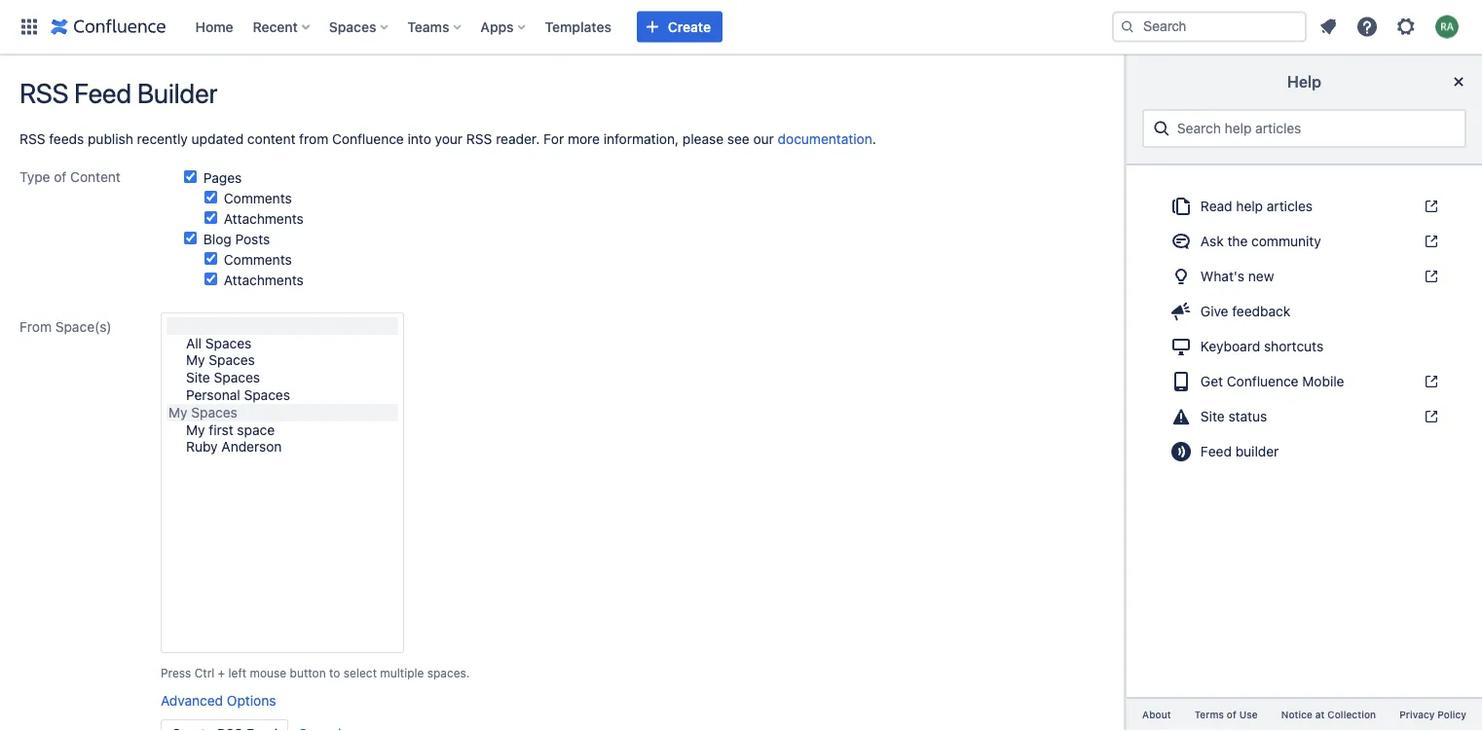 Task type: describe. For each thing, give the bounding box(es) containing it.
read help articles link
[[1158, 191, 1451, 222]]

home link
[[189, 11, 239, 42]]

0 vertical spatial confluence
[[332, 131, 404, 147]]

shortcuts
[[1264, 338, 1324, 354]]

1 horizontal spatial confluence
[[1227, 373, 1299, 390]]

Search help articles field
[[1172, 111, 1457, 146]]

status
[[1229, 409, 1267, 425]]

templates link
[[539, 11, 617, 42]]

give feedback
[[1201, 303, 1291, 319]]

your
[[435, 131, 463, 147]]

keyboard shortcuts button
[[1158, 331, 1451, 362]]

teams button
[[402, 11, 469, 42]]

get confluence mobile link
[[1158, 366, 1451, 397]]

notification icon image
[[1317, 15, 1340, 38]]

templates
[[545, 19, 611, 35]]

from space(s)
[[19, 319, 112, 335]]

the
[[1228, 233, 1248, 249]]

posts
[[235, 231, 270, 247]]

help
[[1236, 198, 1263, 214]]

button
[[290, 666, 326, 680]]

community
[[1252, 233, 1321, 249]]

shortcut icon image for mobile
[[1420, 374, 1439, 390]]

comments for attachments checkbox
[[224, 252, 292, 268]]

select
[[344, 666, 377, 680]]

what's
[[1201, 268, 1245, 284]]

read
[[1201, 198, 1233, 214]]

0 horizontal spatial feed
[[74, 77, 131, 109]]

ask the community
[[1201, 233, 1321, 249]]

feedback
[[1232, 303, 1291, 319]]

content
[[247, 131, 295, 147]]

terms
[[1195, 709, 1224, 721]]

feedback icon image
[[1170, 300, 1193, 323]]

Attachments checkbox
[[205, 273, 217, 285]]

get
[[1201, 373, 1223, 390]]

appswitcher icon image
[[18, 15, 41, 38]]

recent
[[253, 19, 298, 35]]

comments checkbox for attachments option
[[205, 191, 217, 204]]

more
[[568, 131, 600, 147]]

to
[[329, 666, 340, 680]]

pages
[[203, 170, 242, 186]]

reader.
[[496, 131, 540, 147]]

help
[[1287, 73, 1322, 91]]

notice
[[1281, 709, 1313, 721]]

see
[[727, 131, 750, 147]]

shortcut icon image for community
[[1420, 234, 1439, 249]]

builder
[[137, 77, 217, 109]]

comments checkbox for attachments checkbox
[[205, 252, 217, 265]]

spaces.
[[427, 666, 470, 680]]

spaces
[[329, 19, 376, 35]]

ask the community link
[[1158, 226, 1451, 257]]

spaces button
[[323, 11, 396, 42]]

of for terms
[[1227, 709, 1237, 721]]

rss right "your"
[[466, 131, 492, 147]]

get confluence mobile
[[1201, 373, 1345, 390]]

feed inside button
[[1201, 444, 1232, 460]]

rss feed builder
[[19, 77, 217, 109]]

ask
[[1201, 233, 1224, 249]]

feed builder
[[1201, 444, 1279, 460]]

at
[[1315, 709, 1325, 721]]

site status
[[1201, 409, 1267, 425]]

+
[[218, 666, 225, 680]]

settings icon image
[[1395, 15, 1418, 38]]

publish
[[88, 131, 133, 147]]

shortcut icon image for articles
[[1420, 199, 1439, 214]]

comment icon image
[[1170, 230, 1193, 253]]

apps
[[481, 19, 514, 35]]

read help articles
[[1201, 198, 1313, 214]]

screen icon image
[[1170, 335, 1193, 358]]



Task type: locate. For each thing, give the bounding box(es) containing it.
press
[[161, 666, 191, 680]]

comments for attachments option
[[224, 190, 292, 206]]

attachments
[[224, 211, 304, 227], [224, 272, 304, 288]]

confluence down keyboard shortcuts
[[1227, 373, 1299, 390]]

rss up feeds
[[19, 77, 68, 109]]

ctrl
[[194, 666, 214, 680]]

your profile and preferences image
[[1435, 15, 1459, 38]]

privacy policy link
[[1388, 707, 1478, 724]]

lightbulb icon image
[[1170, 265, 1193, 288]]

2 attachments from the top
[[224, 272, 304, 288]]

banner containing home
[[0, 0, 1482, 55]]

1 horizontal spatial of
[[1227, 709, 1237, 721]]

Comments checkbox
[[205, 191, 217, 204], [205, 252, 217, 265]]

keyboard
[[1201, 338, 1260, 354]]

.
[[872, 131, 876, 147]]

mouse
[[250, 666, 287, 680]]

banner
[[0, 0, 1482, 55]]

confluence
[[332, 131, 404, 147], [1227, 373, 1299, 390]]

None submit
[[161, 720, 288, 731], [297, 720, 342, 731], [161, 720, 288, 731], [297, 720, 342, 731]]

Search field
[[1112, 11, 1307, 42]]

blog posts
[[203, 231, 270, 247]]

2 shortcut icon image from the top
[[1420, 234, 1439, 249]]

privacy
[[1400, 709, 1435, 721]]

of right type
[[54, 169, 67, 185]]

close image
[[1447, 70, 1471, 93]]

0 vertical spatial of
[[54, 169, 67, 185]]

global element
[[12, 0, 1108, 54]]

documentation
[[778, 131, 872, 147]]

what's new
[[1201, 268, 1274, 284]]

4 shortcut icon image from the top
[[1420, 374, 1439, 390]]

space(s)
[[55, 319, 112, 335]]

terms of use
[[1195, 709, 1258, 721]]

from
[[19, 319, 52, 335]]

shortcut icon image inside read help articles link
[[1420, 199, 1439, 214]]

feed builder button
[[1158, 436, 1451, 467]]

apps button
[[475, 11, 533, 42]]

of inside 'link'
[[1227, 709, 1237, 721]]

1 vertical spatial feed
[[1201, 444, 1232, 460]]

Blog Posts checkbox
[[184, 232, 197, 244]]

comments down pages
[[224, 190, 292, 206]]

1 vertical spatial of
[[1227, 709, 1237, 721]]

0 vertical spatial comments
[[224, 190, 292, 206]]

attachments for attachments option
[[224, 211, 304, 227]]

information,
[[604, 131, 679, 147]]

comments
[[224, 190, 292, 206], [224, 252, 292, 268]]

advanced options
[[161, 693, 276, 709]]

press ctrl + left mouse button to select multiple spaces.
[[161, 666, 470, 680]]

0 horizontal spatial confluence
[[332, 131, 404, 147]]

5 shortcut icon image from the top
[[1420, 409, 1439, 425]]

shortcut icon image inside what's new link
[[1420, 269, 1439, 284]]

options
[[227, 693, 276, 709]]

our
[[753, 131, 774, 147]]

collection
[[1328, 709, 1376, 721]]

attachments down posts
[[224, 272, 304, 288]]

feed right signal icon
[[1201, 444, 1232, 460]]

of
[[54, 169, 67, 185], [1227, 709, 1237, 721]]

builder
[[1236, 444, 1279, 460]]

rss feeds publish recently updated content from confluence into your rss reader. for more information, please see our documentation .
[[19, 131, 876, 147]]

advanced options link
[[161, 693, 276, 709]]

1 attachments from the top
[[224, 211, 304, 227]]

notice at collection
[[1281, 709, 1376, 721]]

0 vertical spatial feed
[[74, 77, 131, 109]]

confluence image
[[51, 15, 166, 38], [51, 15, 166, 38]]

shortcut icon image inside site status link
[[1420, 409, 1439, 425]]

comments down posts
[[224, 252, 292, 268]]

comments checkbox up attachments option
[[205, 191, 217, 204]]

about
[[1142, 709, 1171, 721]]

rss for rss feeds publish recently updated content from confluence into your rss reader. for more information, please see our documentation .
[[19, 131, 45, 147]]

2 comments from the top
[[224, 252, 292, 268]]

rss for rss feed builder
[[19, 77, 68, 109]]

shortcut icon image
[[1420, 199, 1439, 214], [1420, 234, 1439, 249], [1420, 269, 1439, 284], [1420, 374, 1439, 390], [1420, 409, 1439, 425]]

please
[[683, 131, 724, 147]]

rss left feeds
[[19, 131, 45, 147]]

Attachments checkbox
[[205, 211, 217, 224]]

type of content
[[19, 169, 121, 185]]

feed up publish
[[74, 77, 131, 109]]

recently
[[137, 131, 188, 147]]

policy
[[1438, 709, 1467, 721]]

1 comments checkbox from the top
[[205, 191, 217, 204]]

search image
[[1120, 19, 1136, 35]]

recent button
[[247, 11, 317, 42]]

attachments up posts
[[224, 211, 304, 227]]

shortcut icon image inside get confluence mobile link
[[1420, 374, 1439, 390]]

content
[[70, 169, 121, 185]]

site
[[1201, 409, 1225, 425]]

rss
[[19, 77, 68, 109], [19, 131, 45, 147], [466, 131, 492, 147]]

1 vertical spatial attachments
[[224, 272, 304, 288]]

terms of use link
[[1183, 707, 1270, 724]]

keyboard shortcuts
[[1201, 338, 1324, 354]]

multiple
[[380, 666, 424, 680]]

site status link
[[1158, 401, 1451, 432]]

use
[[1239, 709, 1258, 721]]

confluence left into
[[332, 131, 404, 147]]

warning icon image
[[1170, 405, 1193, 428]]

1 comments from the top
[[224, 190, 292, 206]]

give
[[1201, 303, 1229, 319]]

advanced
[[161, 693, 223, 709]]

attachments for attachments checkbox
[[224, 272, 304, 288]]

feeds
[[49, 131, 84, 147]]

3 shortcut icon image from the top
[[1420, 269, 1439, 284]]

articles
[[1267, 198, 1313, 214]]

about button
[[1131, 707, 1183, 724]]

1 vertical spatial comments checkbox
[[205, 252, 217, 265]]

help icon image
[[1356, 15, 1379, 38]]

mobile icon image
[[1170, 370, 1193, 393]]

comments checkbox down blog
[[205, 252, 217, 265]]

1 shortcut icon image from the top
[[1420, 199, 1439, 214]]

documents icon image
[[1170, 195, 1193, 218]]

what's new link
[[1158, 261, 1451, 292]]

1 vertical spatial confluence
[[1227, 373, 1299, 390]]

updated
[[191, 131, 244, 147]]

for
[[543, 131, 564, 147]]

teams
[[407, 19, 449, 35]]

create button
[[637, 11, 723, 42]]

documentation link
[[778, 131, 872, 147]]

Pages checkbox
[[184, 170, 197, 183]]

privacy policy
[[1400, 709, 1467, 721]]

mobile
[[1302, 373, 1345, 390]]

new
[[1248, 268, 1274, 284]]

2 comments checkbox from the top
[[205, 252, 217, 265]]

1 vertical spatial comments
[[224, 252, 292, 268]]

give feedback button
[[1158, 296, 1451, 327]]

of left use
[[1227, 709, 1237, 721]]

signal icon image
[[1170, 440, 1193, 464]]

type
[[19, 169, 50, 185]]

of for type
[[54, 169, 67, 185]]

0 horizontal spatial of
[[54, 169, 67, 185]]

left
[[228, 666, 247, 680]]

shortcut icon image inside ask the community link
[[1420, 234, 1439, 249]]

0 vertical spatial attachments
[[224, 211, 304, 227]]

from
[[299, 131, 328, 147]]

notice at collection link
[[1270, 707, 1388, 724]]

0 vertical spatial comments checkbox
[[205, 191, 217, 204]]

blog
[[203, 231, 232, 247]]

home
[[195, 19, 233, 35]]

1 horizontal spatial feed
[[1201, 444, 1232, 460]]

into
[[408, 131, 431, 147]]



Task type: vqa. For each thing, say whether or not it's contained in the screenshot.
the top WHITEBOARD
no



